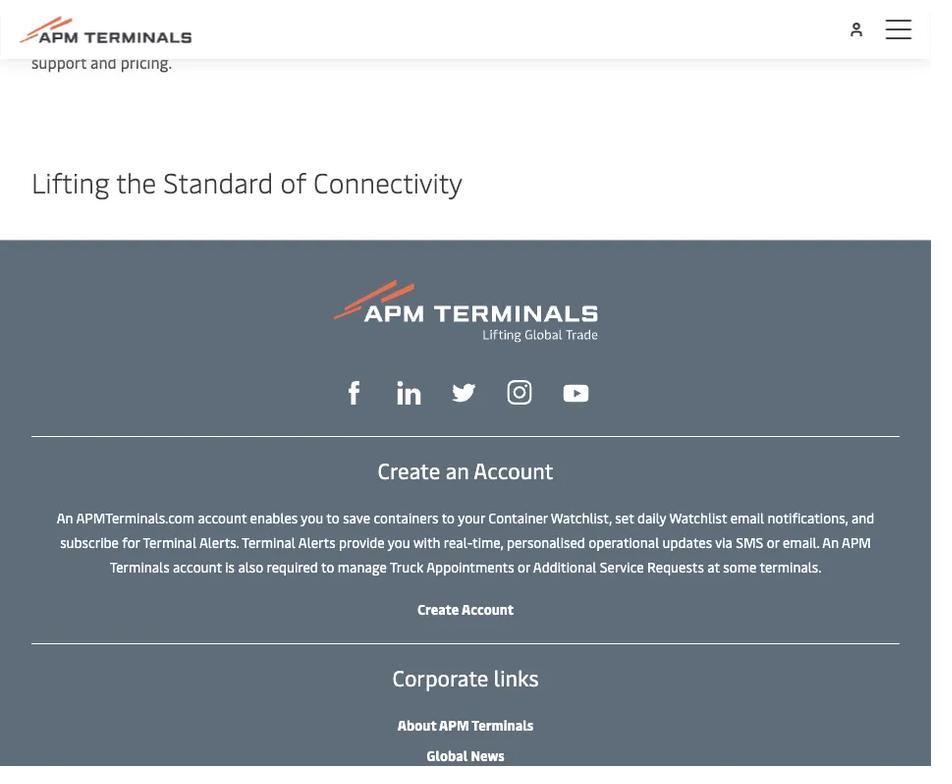 Task type: vqa. For each thing, say whether or not it's contained in the screenshot.
CREATE ACCOUNT link
yes



Task type: locate. For each thing, give the bounding box(es) containing it.
1 vertical spatial create
[[417, 600, 459, 618]]

or down personalised
[[518, 558, 530, 576]]

global
[[427, 746, 468, 765]]

operational
[[589, 533, 659, 552]]

pricing.
[[121, 52, 172, 73]]

corporate
[[392, 664, 489, 693]]

our
[[464, 27, 487, 48]]

and right notifications,
[[852, 508, 875, 527]]

0 horizontal spatial for
[[122, 533, 140, 552]]

0 horizontal spatial or
[[518, 558, 530, 576]]

1 horizontal spatial apm
[[842, 533, 871, 552]]

containers
[[374, 508, 439, 527]]

1 vertical spatial an
[[822, 533, 839, 552]]

create for create account
[[417, 600, 459, 618]]

terminals down apmterminals.com
[[110, 558, 170, 576]]

1 vertical spatial account
[[173, 558, 222, 576]]

or
[[767, 533, 780, 552], [518, 558, 530, 576]]

service
[[600, 558, 644, 576]]

an up subscribe
[[57, 508, 73, 527]]

detailed
[[270, 27, 328, 48]]

standard
[[163, 164, 274, 201]]

for left detailed on the top left of the page
[[246, 27, 266, 48]]

to left your
[[442, 508, 455, 527]]

create up containers
[[378, 456, 440, 485]]

and inside for detailed information about our apis, technical support and pricing.
[[90, 52, 117, 73]]

1 vertical spatial or
[[518, 558, 530, 576]]

0 vertical spatial you
[[301, 508, 323, 527]]

developer.apmterminals.com
[[31, 27, 242, 48]]

0 vertical spatial create
[[378, 456, 440, 485]]

0 vertical spatial an
[[57, 508, 73, 527]]

1 horizontal spatial terminals
[[472, 716, 534, 734]]

you tube link
[[563, 380, 589, 404]]

information
[[331, 27, 415, 48]]

news
[[471, 746, 505, 765]]

facebook image
[[342, 381, 366, 405]]

account
[[474, 456, 553, 485], [462, 600, 514, 618]]

global news
[[427, 746, 505, 765]]

1 vertical spatial apm
[[439, 716, 469, 734]]

about
[[398, 716, 437, 734]]

you down containers
[[388, 533, 410, 552]]

about
[[419, 27, 460, 48]]

0 vertical spatial and
[[90, 52, 117, 73]]

an
[[57, 508, 73, 527], [822, 533, 839, 552]]

0 vertical spatial or
[[767, 533, 780, 552]]

0 horizontal spatial and
[[90, 52, 117, 73]]

account down appointments
[[462, 600, 514, 618]]

watchlist
[[669, 508, 727, 527]]

create an account
[[378, 456, 553, 485]]

your
[[458, 508, 485, 527]]

1 vertical spatial and
[[852, 508, 875, 527]]

0 vertical spatial for
[[246, 27, 266, 48]]

account
[[198, 508, 247, 527], [173, 558, 222, 576]]

0 vertical spatial terminals
[[110, 558, 170, 576]]

additional
[[533, 558, 597, 576]]

apm down notifications,
[[842, 533, 871, 552]]

and inside the an apmterminals.com account enables you to save containers to your container watchlist, set daily watchlist email notifications, and subscribe for terminal alerts. terminal alerts provide you with real-time, personalised operational updates via sms or email. an apm terminals account is also required to manage truck appointments or additional service requests at some terminals.
[[852, 508, 875, 527]]

shape link
[[342, 379, 366, 405]]

for inside the an apmterminals.com account enables you to save containers to your container watchlist, set daily watchlist email notifications, and subscribe for terminal alerts. terminal alerts provide you with real-time, personalised operational updates via sms or email. an apm terminals account is also required to manage truck appointments or additional service requests at some terminals.
[[122, 533, 140, 552]]

apm
[[842, 533, 871, 552], [439, 716, 469, 734]]

terminal down apmterminals.com
[[143, 533, 196, 552]]

for
[[246, 27, 266, 48], [122, 533, 140, 552]]

to down alerts
[[321, 558, 334, 576]]

you
[[301, 508, 323, 527], [388, 533, 410, 552]]

also
[[238, 558, 263, 576]]

terminals
[[110, 558, 170, 576], [472, 716, 534, 734]]

1 horizontal spatial and
[[852, 508, 875, 527]]

container
[[489, 508, 548, 527]]

account left the is
[[173, 558, 222, 576]]

for down apmterminals.com
[[122, 533, 140, 552]]

0 horizontal spatial terminal
[[143, 533, 196, 552]]

you up alerts
[[301, 508, 323, 527]]

updates
[[663, 533, 712, 552]]

create for create an account
[[378, 456, 440, 485]]

1 vertical spatial for
[[122, 533, 140, 552]]

some
[[723, 558, 757, 576]]

1 horizontal spatial for
[[246, 27, 266, 48]]

terminal
[[143, 533, 196, 552], [242, 533, 296, 552]]

provide
[[339, 533, 385, 552]]

instagram image
[[507, 381, 532, 405]]

account up container
[[474, 456, 553, 485]]

1 vertical spatial account
[[462, 600, 514, 618]]

and down developer.apmterminals.com
[[90, 52, 117, 73]]

sms
[[736, 533, 764, 552]]

create account
[[417, 600, 514, 618]]

1 vertical spatial you
[[388, 533, 410, 552]]

apm up the global
[[439, 716, 469, 734]]

watchlist,
[[551, 508, 612, 527]]

set
[[615, 508, 634, 527]]

create down "truck"
[[417, 600, 459, 618]]

an right email.
[[822, 533, 839, 552]]

0 horizontal spatial you
[[301, 508, 323, 527]]

1 horizontal spatial terminal
[[242, 533, 296, 552]]

or right sms
[[767, 533, 780, 552]]

terminal down enables
[[242, 533, 296, 552]]

terminals up news on the right bottom of the page
[[472, 716, 534, 734]]

links
[[494, 664, 539, 693]]

1 horizontal spatial you
[[388, 533, 410, 552]]

youtube image
[[563, 385, 589, 403]]

requests
[[647, 558, 704, 576]]

connectivity
[[313, 164, 463, 201]]

1 horizontal spatial an
[[822, 533, 839, 552]]

account up the alerts.
[[198, 508, 247, 527]]

0 horizontal spatial terminals
[[110, 558, 170, 576]]

technical
[[528, 27, 592, 48]]

0 vertical spatial apm
[[842, 533, 871, 552]]

to
[[326, 508, 340, 527], [442, 508, 455, 527], [321, 558, 334, 576]]

the
[[116, 164, 156, 201]]

apmt footer logo image
[[334, 280, 598, 343]]

and
[[90, 52, 117, 73], [852, 508, 875, 527]]

linkedin image
[[397, 381, 421, 405]]

create
[[378, 456, 440, 485], [417, 600, 459, 618]]



Task type: describe. For each thing, give the bounding box(es) containing it.
truck
[[390, 558, 424, 576]]

terminals.
[[760, 558, 822, 576]]

to left the save
[[326, 508, 340, 527]]

email.
[[783, 533, 820, 552]]

fill 44 link
[[452, 379, 476, 405]]

with
[[414, 533, 441, 552]]

support
[[31, 52, 87, 73]]

apmterminals.com
[[76, 508, 195, 527]]

at
[[708, 558, 720, 576]]

an apmterminals.com account enables you to save containers to your container watchlist, set daily watchlist email notifications, and subscribe for terminal alerts. terminal alerts provide you with real-time, personalised operational updates via sms or email. an apm terminals account is also required to manage truck appointments or additional service requests at some terminals.
[[57, 508, 875, 576]]

alerts
[[298, 533, 336, 552]]

lifting the standard of connectivity
[[31, 164, 463, 201]]

personalised
[[507, 533, 585, 552]]

enables
[[250, 508, 298, 527]]

corporate links
[[392, 664, 539, 693]]

via
[[715, 533, 733, 552]]

is
[[225, 558, 235, 576]]

real-
[[444, 533, 473, 552]]

email
[[731, 508, 764, 527]]

create account link
[[417, 600, 514, 618]]

manage
[[338, 558, 387, 576]]

instagram link
[[507, 378, 532, 405]]

linkedin__x28_alt_x29__3_ link
[[397, 379, 421, 405]]

1 horizontal spatial or
[[767, 533, 780, 552]]

developer.apmterminals.com link
[[31, 27, 242, 48]]

2 terminal from the left
[[242, 533, 296, 552]]

an
[[446, 456, 469, 485]]

terminals inside the an apmterminals.com account enables you to save containers to your container watchlist, set daily watchlist email notifications, and subscribe for terminal alerts. terminal alerts provide you with real-time, personalised operational updates via sms or email. an apm terminals account is also required to manage truck appointments or additional service requests at some terminals.
[[110, 558, 170, 576]]

0 vertical spatial account
[[474, 456, 553, 485]]

of
[[281, 164, 306, 201]]

0 horizontal spatial apm
[[439, 716, 469, 734]]

twitter image
[[452, 381, 476, 405]]

for inside for detailed information about our apis, technical support and pricing.
[[246, 27, 266, 48]]

global news link
[[427, 746, 505, 765]]

1 vertical spatial terminals
[[472, 716, 534, 734]]

about apm terminals link
[[398, 716, 534, 734]]

0 vertical spatial account
[[198, 508, 247, 527]]

required
[[267, 558, 318, 576]]

apm inside the an apmterminals.com account enables you to save containers to your container watchlist, set daily watchlist email notifications, and subscribe for terminal alerts. terminal alerts provide you with real-time, personalised operational updates via sms or email. an apm terminals account is also required to manage truck appointments or additional service requests at some terminals.
[[842, 533, 871, 552]]

about apm terminals
[[398, 716, 534, 734]]

for detailed information about our apis, technical support and pricing.
[[31, 27, 592, 73]]

1 terminal from the left
[[143, 533, 196, 552]]

appointments
[[427, 558, 514, 576]]

0 horizontal spatial an
[[57, 508, 73, 527]]

daily
[[637, 508, 666, 527]]

notifications,
[[768, 508, 848, 527]]

time,
[[473, 533, 504, 552]]

alerts.
[[199, 533, 239, 552]]

save
[[343, 508, 370, 527]]

apis,
[[491, 27, 525, 48]]

lifting
[[31, 164, 110, 201]]

subscribe
[[60, 533, 119, 552]]



